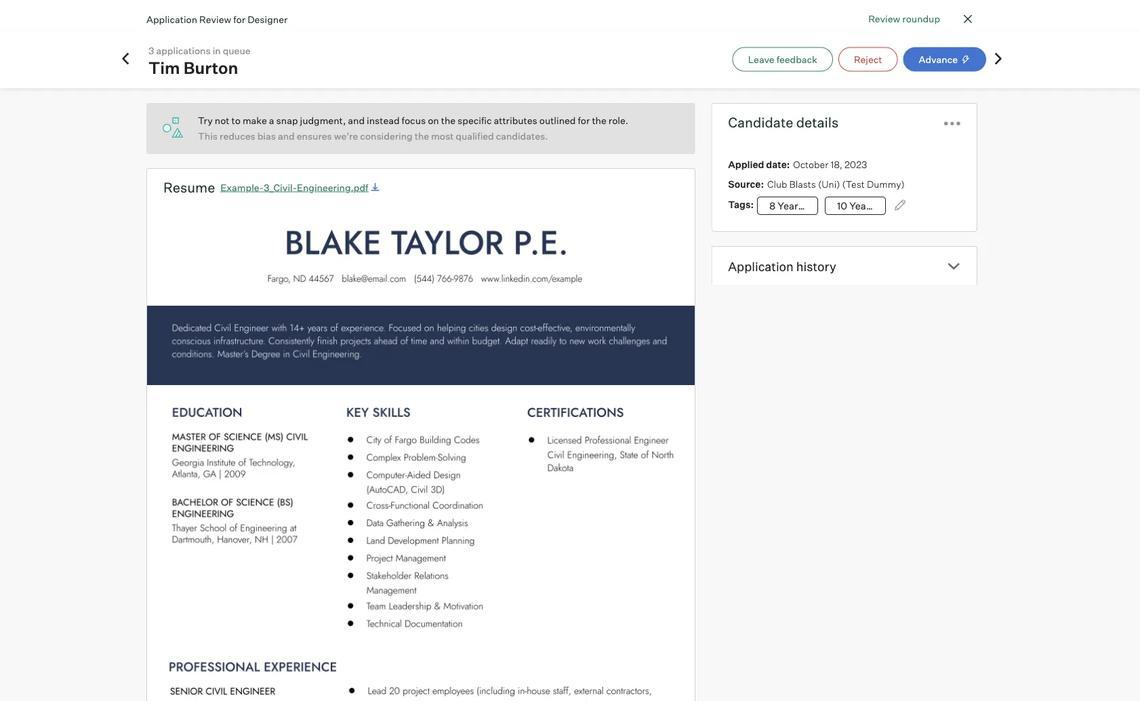 Task type: vqa. For each thing, say whether or not it's contained in the screenshot.
American
no



Task type: describe. For each thing, give the bounding box(es) containing it.
engineering.pdf
[[297, 181, 369, 193]]

roundup
[[903, 13, 941, 24]]

(uni)
[[819, 178, 841, 190]]

considering
[[360, 130, 413, 142]]

2023
[[845, 158, 868, 170]]

0 horizontal spatial and
[[278, 130, 295, 142]]

1 horizontal spatial review
[[869, 13, 901, 24]]

moving to this stage may trigger an action. element
[[958, 55, 971, 65]]

outlined
[[540, 115, 576, 126]]

bias
[[258, 130, 276, 142]]

in
[[213, 45, 221, 57]]

applied
[[729, 158, 765, 170]]

history
[[797, 259, 837, 274]]

0 horizontal spatial review
[[199, 13, 231, 25]]

0 vertical spatial for
[[233, 13, 246, 25]]

application history
[[729, 259, 837, 274]]

to
[[232, 115, 241, 126]]

reject button
[[839, 47, 898, 72]]

leave feedback button
[[733, 47, 833, 72]]

queue
[[223, 45, 251, 57]]

this
[[198, 130, 218, 142]]

role.
[[609, 115, 629, 126]]

reduces
[[220, 130, 255, 142]]

1 horizontal spatial and
[[348, 115, 365, 126]]

2 horizontal spatial the
[[592, 115, 607, 126]]

candidate actions element
[[945, 111, 961, 134]]

blasts
[[790, 178, 816, 190]]

applications
[[156, 45, 211, 57]]

a
[[269, 115, 274, 126]]

1 horizontal spatial the
[[441, 115, 456, 126]]

tim
[[149, 58, 180, 78]]

most
[[431, 130, 454, 142]]

try not to make a snap judgment, and instead focus on the specific attributes outlined for the role. this reduces bias and ensures we're considering the most qualified candidates.
[[198, 115, 629, 142]]

review roundup
[[869, 13, 941, 24]]

review roundup link
[[869, 12, 941, 26]]

specific
[[458, 115, 492, 126]]

qualified
[[456, 130, 494, 142]]

example-3_civil-engineering.pdf
[[221, 181, 369, 193]]

example-
[[221, 181, 264, 193]]

application for application review for designer
[[146, 13, 197, 25]]

previous image
[[119, 52, 132, 65]]

attributes
[[494, 115, 538, 126]]

designer
[[248, 13, 288, 25]]

dummy)
[[867, 178, 905, 190]]

(test
[[843, 178, 865, 190]]

example-3_civil-engineering.pdf link
[[215, 181, 382, 194]]

candidate
[[729, 114, 794, 131]]

close image
[[960, 11, 977, 27]]

focus
[[402, 115, 426, 126]]



Task type: locate. For each thing, give the bounding box(es) containing it.
next image
[[992, 52, 1006, 65]]

1 horizontal spatial application
[[729, 259, 794, 274]]

previous element
[[119, 52, 132, 67]]

the right on
[[441, 115, 456, 126]]

the down focus
[[415, 130, 429, 142]]

and
[[348, 115, 365, 126], [278, 130, 295, 142]]

reject
[[854, 53, 883, 65]]

add a candidate tag image
[[895, 200, 906, 211]]

0 vertical spatial application
[[146, 13, 197, 25]]

tags:
[[729, 199, 754, 211]]

1 vertical spatial application
[[729, 259, 794, 274]]

source: club blasts (uni) (test dummy)
[[729, 178, 905, 190]]

0 horizontal spatial the
[[415, 130, 429, 142]]

application review for designer
[[146, 13, 288, 25]]

date:
[[767, 158, 790, 170]]

we're
[[334, 130, 358, 142]]

feedback
[[777, 53, 818, 65]]

advance
[[919, 53, 958, 65]]

for left designer on the top left
[[233, 13, 246, 25]]

moving to this stage may trigger an action. image
[[961, 55, 971, 65]]

0 horizontal spatial for
[[233, 13, 246, 25]]

application
[[146, 13, 197, 25], [729, 259, 794, 274]]

for
[[233, 13, 246, 25], [578, 115, 590, 126]]

leave
[[748, 53, 775, 65]]

and down snap
[[278, 130, 295, 142]]

for right outlined on the top of page
[[578, 115, 590, 126]]

1 horizontal spatial for
[[578, 115, 590, 126]]

resume
[[163, 179, 215, 196]]

application left history
[[729, 259, 794, 274]]

0 vertical spatial and
[[348, 115, 365, 126]]

make
[[243, 115, 267, 126]]

instead
[[367, 115, 400, 126]]

judgment,
[[300, 115, 346, 126]]

candidate actions image
[[945, 122, 961, 126]]

try
[[198, 115, 213, 126]]

18,
[[831, 158, 843, 170]]

1 vertical spatial for
[[578, 115, 590, 126]]

advance button
[[904, 47, 987, 72]]

3 applications in queue tim burton
[[149, 45, 251, 78]]

for inside the try not to make a snap judgment, and instead focus on the specific attributes outlined for the role. this reduces bias and ensures we're considering the most qualified candidates.
[[578, 115, 590, 126]]

not
[[215, 115, 230, 126]]

and up we're
[[348, 115, 365, 126]]

1 vertical spatial and
[[278, 130, 295, 142]]

tim burton link
[[149, 58, 256, 78]]

candidates.
[[496, 130, 548, 142]]

3
[[149, 45, 154, 57]]

the
[[441, 115, 456, 126], [592, 115, 607, 126], [415, 130, 429, 142]]

the left the role.
[[592, 115, 607, 126]]

application for application history
[[729, 259, 794, 274]]

review up in
[[199, 13, 231, 25]]

review
[[869, 13, 901, 24], [199, 13, 231, 25]]

leave feedback
[[748, 53, 818, 65]]

review left 'roundup'
[[869, 13, 901, 24]]

source:
[[729, 178, 764, 190]]

next element
[[992, 52, 1006, 67]]

snap
[[276, 115, 298, 126]]

october
[[794, 158, 829, 170]]

candidate details
[[729, 114, 839, 131]]

on
[[428, 115, 439, 126]]

burton
[[184, 58, 238, 78]]

details
[[797, 114, 839, 131]]

0 horizontal spatial application
[[146, 13, 197, 25]]

ensures
[[297, 130, 332, 142]]

club
[[768, 178, 788, 190]]

3_civil-
[[264, 181, 297, 193]]

applied date: october 18, 2023
[[729, 158, 868, 170]]

application up applications at the top left of the page
[[146, 13, 197, 25]]



